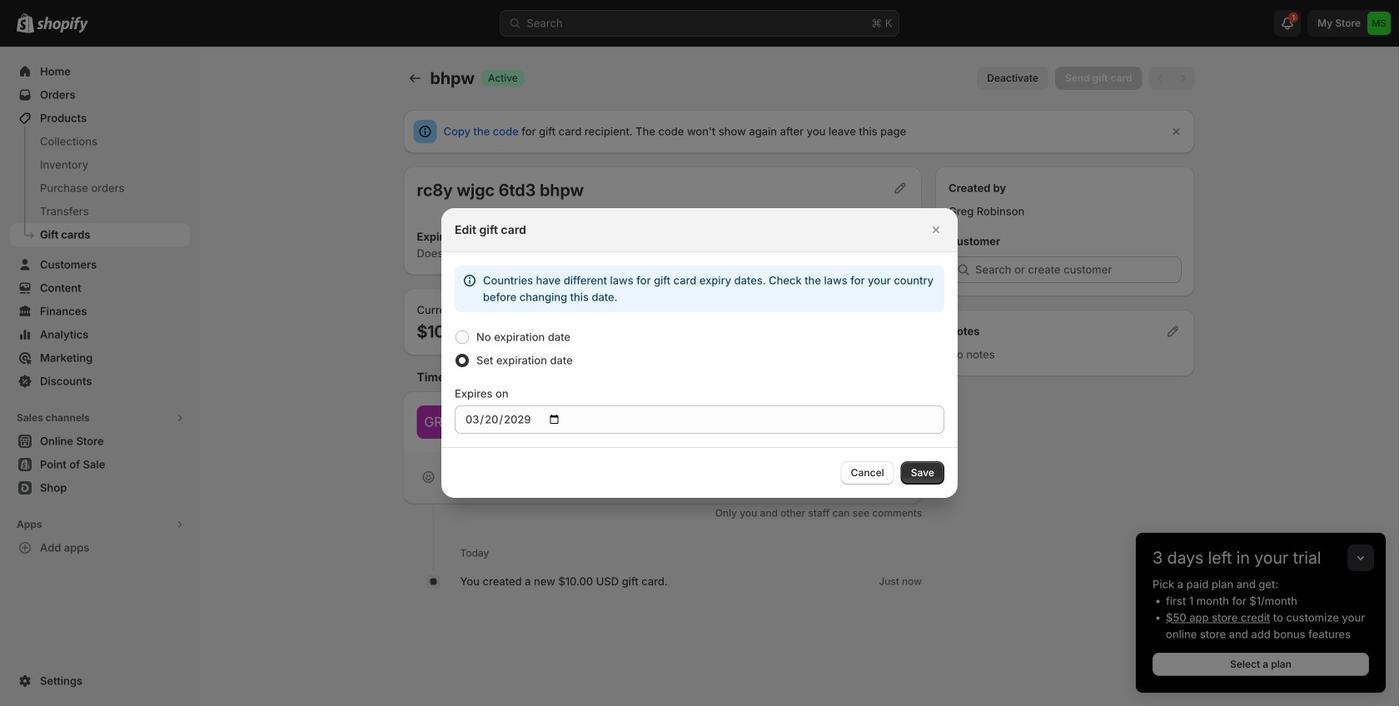 Task type: locate. For each thing, give the bounding box(es) containing it.
None date field
[[455, 406, 945, 434]]

avatar with initials g r image
[[417, 406, 450, 439]]

shopify image
[[37, 16, 88, 33]]

dialog
[[0, 208, 1400, 498]]

status
[[455, 266, 945, 312]]



Task type: describe. For each thing, give the bounding box(es) containing it.
Leave a comment... text field
[[460, 414, 909, 431]]



Task type: vqa. For each thing, say whether or not it's contained in the screenshot.
PAGINATION ELEMENT
no



